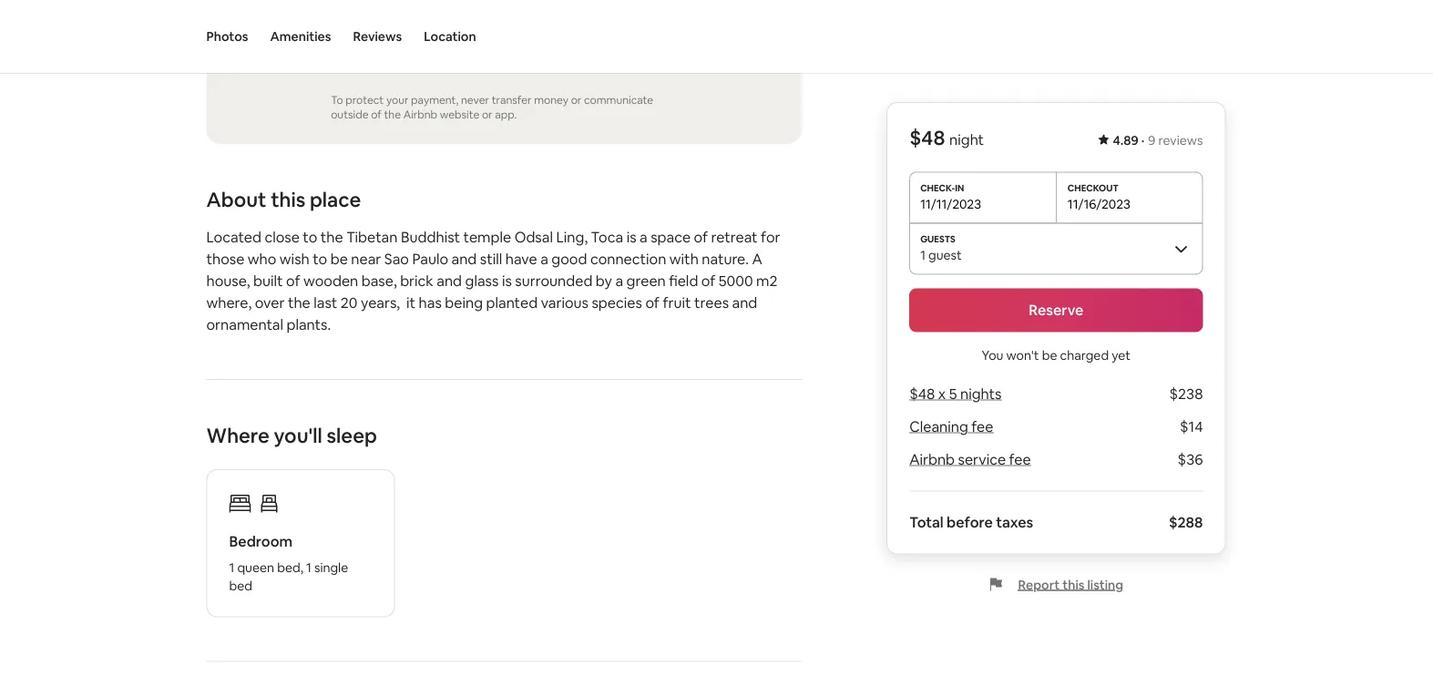 Task type: locate. For each thing, give the bounding box(es) containing it.
bedroom 1 queen bed, 1 single bed
[[229, 532, 348, 593]]

0 vertical spatial and
[[451, 249, 477, 268]]

2 horizontal spatial a
[[640, 227, 648, 246]]

this for about
[[271, 186, 305, 212]]

reserve button
[[909, 288, 1203, 332]]

$48 night
[[909, 125, 984, 151]]

photos button
[[206, 0, 248, 73]]

be
[[330, 249, 348, 268], [1042, 347, 1057, 363]]

house,
[[206, 271, 250, 290]]

is up planted
[[502, 271, 512, 290]]

0 vertical spatial $48
[[909, 125, 945, 151]]

of up the with
[[694, 227, 708, 246]]

0 horizontal spatial airbnb
[[403, 107, 437, 121]]

is up connection
[[627, 227, 636, 246]]

0 vertical spatial fee
[[971, 417, 993, 436]]

sao
[[384, 249, 409, 268]]

built
[[253, 271, 283, 290]]

1 vertical spatial to
[[313, 249, 327, 268]]

1 vertical spatial this
[[1063, 576, 1085, 593]]

odsal
[[514, 227, 553, 246]]

airbnb down payment,
[[403, 107, 437, 121]]

connection
[[590, 249, 666, 268]]

the up plants.
[[288, 293, 310, 311]]

or left app.
[[482, 107, 493, 121]]

airbnb down cleaning
[[909, 450, 955, 469]]

a up connection
[[640, 227, 648, 246]]

app.
[[495, 107, 517, 121]]

1 vertical spatial the
[[321, 227, 343, 246]]

the down place
[[321, 227, 343, 246]]

those
[[206, 249, 244, 268]]

queen
[[237, 559, 274, 575]]

yet
[[1112, 347, 1131, 363]]

to up wish
[[303, 227, 317, 246]]

be up wooden
[[330, 249, 348, 268]]

x
[[938, 384, 946, 403]]

2 vertical spatial and
[[732, 293, 757, 311]]

be right won't
[[1042, 347, 1057, 363]]

1 vertical spatial be
[[1042, 347, 1057, 363]]

1 vertical spatial and
[[437, 271, 462, 290]]

1 horizontal spatial 1
[[306, 559, 311, 575]]

1 $48 from the top
[[909, 125, 945, 151]]

ornamental
[[206, 315, 283, 333]]

located close to the tibetan buddhist temple odsal ling, toca is a space of retreat for those who wish to be near sao paulo and still have a good connection with nature. a house, built of wooden base, brick and glass is surrounded by a green field of 5000 m2 where, over the last 20 years,  it has being planted various species of fruit trees and ornamental plants.
[[206, 227, 784, 333]]

0 horizontal spatial 1
[[229, 559, 234, 575]]

1 left guest
[[920, 246, 926, 263]]

fruit
[[663, 293, 691, 311]]

or right money
[[571, 93, 582, 107]]

a right have
[[540, 249, 548, 268]]

and
[[451, 249, 477, 268], [437, 271, 462, 290], [732, 293, 757, 311]]

0 horizontal spatial be
[[330, 249, 348, 268]]

1 horizontal spatial be
[[1042, 347, 1057, 363]]

$48 left night
[[909, 125, 945, 151]]

years,
[[361, 293, 400, 311]]

you'll
[[274, 422, 322, 448]]

0 horizontal spatial a
[[540, 249, 548, 268]]

of down green
[[645, 293, 660, 311]]

website
[[440, 107, 479, 121]]

0 vertical spatial be
[[330, 249, 348, 268]]

1 horizontal spatial airbnb
[[909, 450, 955, 469]]

2 horizontal spatial 1
[[920, 246, 926, 263]]

to up wooden
[[313, 249, 327, 268]]

reserve
[[1029, 301, 1084, 319]]

1 guest
[[920, 246, 962, 263]]

location
[[424, 28, 476, 45]]

0 horizontal spatial the
[[288, 293, 310, 311]]

0 vertical spatial airbnb
[[403, 107, 437, 121]]

fee right service
[[1009, 450, 1031, 469]]

still
[[480, 249, 502, 268]]

airbnb service fee button
[[909, 450, 1031, 469]]

1 horizontal spatial fee
[[1009, 450, 1031, 469]]

1 vertical spatial $48
[[909, 384, 935, 403]]

the down your
[[384, 107, 401, 121]]

where you'll sleep
[[206, 422, 377, 448]]

cleaning fee button
[[909, 417, 993, 436]]

about this place
[[206, 186, 361, 212]]

0 vertical spatial this
[[271, 186, 305, 212]]

fee
[[971, 417, 993, 436], [1009, 450, 1031, 469]]

11/11/2023
[[920, 195, 981, 212]]

photos
[[206, 28, 248, 45]]

guest
[[928, 246, 962, 263]]

$48 x 5 nights
[[909, 384, 1002, 403]]

and up being
[[437, 271, 462, 290]]

1 up bed
[[229, 559, 234, 575]]

never
[[461, 93, 489, 107]]

0 vertical spatial a
[[640, 227, 648, 246]]

of
[[371, 107, 382, 121], [694, 227, 708, 246], [286, 271, 300, 290], [701, 271, 715, 290], [645, 293, 660, 311]]

green
[[626, 271, 666, 290]]

temple
[[463, 227, 511, 246]]

$48 left x
[[909, 384, 935, 403]]

location button
[[424, 0, 476, 73]]

you
[[982, 347, 1004, 363]]

close
[[265, 227, 300, 246]]

protect
[[346, 93, 384, 107]]

0 horizontal spatial is
[[502, 271, 512, 290]]

fee up service
[[971, 417, 993, 436]]

place
[[310, 186, 361, 212]]

1 horizontal spatial this
[[1063, 576, 1085, 593]]

$238
[[1169, 384, 1203, 403]]

tibetan
[[346, 227, 398, 246]]

a right by
[[615, 271, 623, 290]]

5000
[[719, 271, 753, 290]]

1 vertical spatial fee
[[1009, 450, 1031, 469]]

toca
[[591, 227, 623, 246]]

paulo
[[412, 249, 448, 268]]

payment,
[[411, 93, 459, 107]]

service
[[958, 450, 1006, 469]]

to
[[331, 93, 343, 107]]

of down protect
[[371, 107, 382, 121]]

this up close
[[271, 186, 305, 212]]

0 horizontal spatial fee
[[971, 417, 993, 436]]

night
[[949, 130, 984, 149]]

and left still on the top
[[451, 249, 477, 268]]

1 horizontal spatial the
[[321, 227, 343, 246]]

1 vertical spatial is
[[502, 271, 512, 290]]

0 vertical spatial the
[[384, 107, 401, 121]]

5
[[949, 384, 957, 403]]

transfer
[[492, 93, 532, 107]]

and down 5000
[[732, 293, 757, 311]]

airbnb
[[403, 107, 437, 121], [909, 450, 955, 469]]

1 horizontal spatial is
[[627, 227, 636, 246]]

nature.
[[702, 249, 749, 268]]

$48 for $48 x 5 nights
[[909, 384, 935, 403]]

being
[[445, 293, 483, 311]]

2 vertical spatial the
[[288, 293, 310, 311]]

is
[[627, 227, 636, 246], [502, 271, 512, 290]]

1 vertical spatial a
[[540, 249, 548, 268]]

2 vertical spatial a
[[615, 271, 623, 290]]

1
[[920, 246, 926, 263], [229, 559, 234, 575], [306, 559, 311, 575]]

1 right bed,
[[306, 559, 311, 575]]

this left listing
[[1063, 576, 1085, 593]]

the inside to protect your payment, never transfer money or communicate outside of the airbnb website or app.
[[384, 107, 401, 121]]

total
[[909, 513, 944, 532]]

2 $48 from the top
[[909, 384, 935, 403]]

0 horizontal spatial this
[[271, 186, 305, 212]]

last
[[314, 293, 337, 311]]

$36
[[1178, 450, 1203, 469]]

retreat
[[711, 227, 758, 246]]

airbnb inside to protect your payment, never transfer money or communicate outside of the airbnb website or app.
[[403, 107, 437, 121]]

$48
[[909, 125, 945, 151], [909, 384, 935, 403]]

2 horizontal spatial the
[[384, 107, 401, 121]]



Task type: vqa. For each thing, say whether or not it's contained in the screenshot.
CHARGED at the right
yes



Task type: describe. For each thing, give the bounding box(es) containing it.
$288
[[1169, 513, 1203, 532]]

0 vertical spatial is
[[627, 227, 636, 246]]

nights
[[960, 384, 1002, 403]]

near
[[351, 249, 381, 268]]

11/16/2023
[[1068, 195, 1131, 212]]

who
[[248, 249, 276, 268]]

good
[[551, 249, 587, 268]]

where
[[206, 422, 270, 448]]

airbnb service fee
[[909, 450, 1031, 469]]

1 guest button
[[909, 223, 1203, 274]]

it
[[406, 293, 416, 311]]

4.89 · 9 reviews
[[1113, 132, 1203, 149]]

trees
[[694, 293, 729, 311]]

1 horizontal spatial or
[[571, 93, 582, 107]]

report this listing button
[[989, 576, 1123, 593]]

report
[[1018, 576, 1060, 593]]

over
[[255, 293, 285, 311]]

your
[[386, 93, 409, 107]]

planted
[[486, 293, 538, 311]]

you won't be charged yet
[[982, 347, 1131, 363]]

amenities
[[270, 28, 331, 45]]

1 horizontal spatial a
[[615, 271, 623, 290]]

about
[[206, 186, 266, 212]]

located
[[206, 227, 261, 246]]

wooden
[[303, 271, 358, 290]]

listing
[[1087, 576, 1123, 593]]

$14
[[1180, 417, 1203, 436]]

1 inside 1 guest dropdown button
[[920, 246, 926, 263]]

with
[[670, 249, 699, 268]]

base,
[[361, 271, 397, 290]]

20
[[341, 293, 358, 311]]

communicate
[[584, 93, 653, 107]]

be inside the located close to the tibetan buddhist temple odsal ling, toca is a space of retreat for those who wish to be near sao paulo and still have a good connection with nature. a house, built of wooden base, brick and glass is surrounded by a green field of 5000 m2 where, over the last 20 years,  it has being planted various species of fruit trees and ornamental plants.
[[330, 249, 348, 268]]

bed
[[229, 577, 252, 593]]

won't
[[1006, 347, 1039, 363]]

of down wish
[[286, 271, 300, 290]]

m2
[[756, 271, 778, 290]]

single
[[314, 559, 348, 575]]

surrounded
[[515, 271, 593, 290]]

report this listing
[[1018, 576, 1123, 593]]

bed,
[[277, 559, 303, 575]]

0 vertical spatial to
[[303, 227, 317, 246]]

glass
[[465, 271, 499, 290]]

field
[[669, 271, 698, 290]]

plants.
[[287, 315, 331, 333]]

$48 for $48 night
[[909, 125, 945, 151]]

outside
[[331, 107, 369, 121]]

0 horizontal spatial or
[[482, 107, 493, 121]]

by
[[596, 271, 612, 290]]

species
[[592, 293, 642, 311]]

4.89
[[1113, 132, 1139, 149]]

of up trees
[[701, 271, 715, 290]]

before
[[947, 513, 993, 532]]

ling,
[[556, 227, 588, 246]]

of inside to protect your payment, never transfer money or communicate outside of the airbnb website or app.
[[371, 107, 382, 121]]

1 vertical spatial airbnb
[[909, 450, 955, 469]]

amenities button
[[270, 0, 331, 73]]

this for report
[[1063, 576, 1085, 593]]

where,
[[206, 293, 252, 311]]

has
[[419, 293, 442, 311]]

reviews
[[1159, 132, 1203, 149]]

reviews button
[[353, 0, 402, 73]]

taxes
[[996, 513, 1033, 532]]

cleaning fee
[[909, 417, 993, 436]]

reviews
[[353, 28, 402, 45]]

cleaning
[[909, 417, 968, 436]]

charged
[[1060, 347, 1109, 363]]

brick
[[400, 271, 434, 290]]

bedroom
[[229, 532, 293, 551]]

a
[[752, 249, 762, 268]]

·
[[1141, 132, 1145, 149]]

buddhist
[[401, 227, 460, 246]]

9
[[1148, 132, 1156, 149]]

to protect your payment, never transfer money or communicate outside of the airbnb website or app.
[[331, 93, 653, 121]]

money
[[534, 93, 569, 107]]

for
[[761, 227, 780, 246]]



